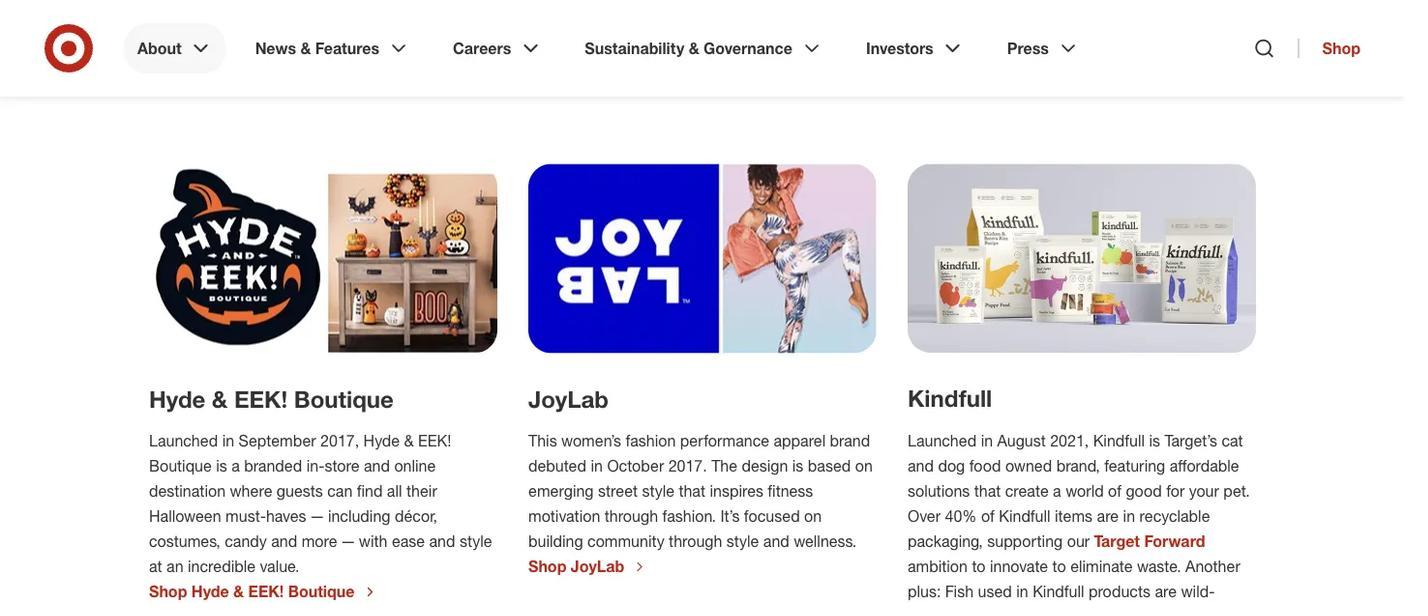 Task type: vqa. For each thing, say whether or not it's contained in the screenshot.
the bottom a
yes



Task type: describe. For each thing, give the bounding box(es) containing it.
2017,
[[320, 432, 359, 451]]

co
[[295, 51, 316, 70]]

with inside shop hearth & hand with magnolia or compromise quality.
[[684, 23, 715, 42]]

1 vertical spatial hyde
[[364, 432, 400, 451]]

investors link
[[853, 23, 978, 74]]

ambition
[[908, 558, 968, 577]]

with inside the 'launched in september 2017, hyde & eek! boutique is a branded in-store and online destination where guests can find all their halloween must-haves — including décor, costumes, candy and more — with ease and style at an incredible value. shop hyde & eek! boutique'
[[359, 533, 388, 552]]

about
[[137, 39, 182, 58]]

where
[[230, 483, 272, 501]]

store
[[325, 457, 360, 476]]

or
[[1017, 39, 1032, 58]]

fashion
[[626, 432, 676, 451]]

shop goodfellow & co
[[149, 51, 316, 70]]

and right ease
[[429, 533, 455, 552]]

launched for and
[[908, 432, 977, 451]]

cat
[[1222, 432, 1243, 451]]

it's
[[721, 508, 740, 527]]

kindfull up supporting
[[999, 507, 1051, 526]]

0 vertical spatial boutique
[[294, 385, 394, 413]]

owned
[[1006, 457, 1052, 476]]

all
[[387, 483, 402, 501]]

forward
[[1144, 533, 1206, 551]]

our
[[1067, 533, 1090, 551]]

investors
[[866, 39, 934, 58]]

costumes,
[[149, 533, 220, 552]]

a inside the 'launched in september 2017, hyde & eek! boutique is a branded in-store and online destination where guests can find all their halloween must-haves — including décor, costumes, candy and more — with ease and style at an incredible value. shop hyde & eek! boutique'
[[232, 457, 240, 476]]

0 vertical spatial through
[[605, 508, 658, 527]]

shop inside "this women's fashion performance apparel brand debuted in october 2017. the design is based on emerging street style that inspires fitness motivation through fashion. it's focused on building community through style and wellness. shop joylab"
[[528, 558, 567, 577]]

0 vertical spatial joylab
[[528, 385, 609, 413]]

magnolia
[[720, 23, 787, 42]]

and inside launched in august 2021, kindfull is target's cat and dog food owned brand, featuring affordable solutions that create a world of good for your pet. over 40% of kindfull items are in recyclable packaging, supporting our
[[908, 457, 934, 476]]

the
[[712, 457, 738, 476]]

innovate
[[990, 558, 1048, 577]]

eliminate
[[1071, 558, 1133, 577]]

2 to from the left
[[1053, 558, 1066, 577]]

compromise
[[1036, 39, 1122, 58]]

your
[[1189, 482, 1219, 501]]

is inside launched in august 2021, kindfull is target's cat and dog food owned brand, featuring affordable solutions that create a world of good for your pet. over 40% of kindfull items are in recyclable packaging, supporting our
[[1149, 432, 1161, 451]]

hearth
[[571, 23, 622, 42]]

graphical user interface image for joylab
[[528, 164, 877, 354]]

target
[[1094, 533, 1140, 551]]

0 horizontal spatial of
[[981, 507, 995, 526]]

solutions
[[908, 482, 970, 501]]

world
[[1066, 482, 1104, 501]]

debuted
[[528, 457, 587, 476]]

1 horizontal spatial style
[[642, 483, 675, 501]]

in inside target forward ambition to innovate to eliminate waste. another plus: fish used in kindfull products are wild
[[1017, 583, 1029, 602]]

waste.
[[1137, 558, 1181, 577]]

good
[[1126, 482, 1162, 501]]

candy
[[225, 533, 267, 552]]

at
[[149, 558, 162, 577]]

2017.
[[668, 457, 707, 476]]

design
[[742, 457, 788, 476]]

supporting
[[987, 533, 1063, 551]]

an
[[167, 558, 183, 577]]

news & features link
[[242, 23, 424, 74]]

fish
[[945, 583, 974, 602]]

2 vertical spatial eek!
[[248, 583, 284, 602]]

products
[[1089, 583, 1151, 602]]

2 horizontal spatial style
[[727, 533, 759, 552]]

kindfull up dog at the bottom right of page
[[908, 385, 992, 413]]

another
[[1186, 558, 1241, 577]]

graphical user interface image for hyde & eek! boutique
[[149, 164, 498, 354]]

shop hyde & eek! boutique link
[[149, 583, 378, 603]]

fitness
[[768, 483, 813, 501]]

press link
[[994, 23, 1094, 74]]

news & features
[[255, 39, 379, 58]]

for
[[1167, 482, 1185, 501]]

shop goodfellow & co link
[[149, 51, 339, 71]]

target's
[[1165, 432, 1218, 451]]

1 horizontal spatial through
[[669, 533, 722, 552]]

sustainability & governance link
[[571, 23, 837, 74]]

guests
[[277, 483, 323, 501]]

hand
[[641, 23, 680, 42]]

emerging
[[528, 483, 594, 501]]

brand,
[[1057, 457, 1100, 476]]

building
[[528, 533, 583, 552]]

pet.
[[1224, 482, 1250, 501]]

destination
[[149, 483, 226, 501]]

shop for shop goodfellow & co
[[149, 51, 187, 70]]

performance
[[680, 432, 770, 451]]

0 vertical spatial on
[[855, 457, 873, 476]]

about link
[[124, 23, 226, 74]]

community
[[588, 533, 665, 552]]

that inside launched in august 2021, kindfull is target's cat and dog food owned brand, featuring affordable solutions that create a world of good for your pet. over 40% of kindfull items are in recyclable packaging, supporting our
[[974, 482, 1001, 501]]

shop hearth & hand with magnolia link
[[528, 23, 810, 43]]

street
[[598, 483, 638, 501]]

sustainability
[[585, 39, 685, 58]]

careers link
[[439, 23, 556, 74]]

quality.
[[1127, 39, 1174, 58]]

0 vertical spatial hyde
[[149, 385, 205, 413]]

target forward ambition to innovate to eliminate waste. another plus: fish used in kindfull products are wild
[[908, 533, 1241, 604]]

launched in august 2021, kindfull is target's cat and dog food owned brand, featuring affordable solutions that create a world of good for your pet. over 40% of kindfull items are in recyclable packaging, supporting our
[[908, 432, 1250, 551]]

apparel
[[774, 432, 826, 451]]

sustainability & governance
[[585, 39, 793, 58]]



Task type: locate. For each thing, give the bounding box(es) containing it.
is up featuring
[[1149, 432, 1161, 451]]

in up target
[[1123, 507, 1135, 526]]

1 graphical user interface image from the left
[[149, 164, 498, 354]]

launched inside the 'launched in september 2017, hyde & eek! boutique is a branded in-store and online destination where guests can find all their halloween must-haves — including décor, costumes, candy and more — with ease and style at an incredible value. shop hyde & eek! boutique'
[[149, 432, 218, 451]]

shop joylab link
[[528, 558, 648, 577]]

in inside "this women's fashion performance apparel brand debuted in october 2017. the design is based on emerging street style that inspires fitness motivation through fashion. it's focused on building community through style and wellness. shop joylab"
[[591, 457, 603, 476]]

kindfull
[[908, 385, 992, 413], [1093, 432, 1145, 451], [999, 507, 1051, 526], [1033, 583, 1085, 602]]

graphical user interface image
[[149, 164, 498, 354], [528, 164, 877, 354]]

2 vertical spatial boutique
[[288, 583, 355, 602]]

this women's fashion performance apparel brand debuted in october 2017. the design is based on emerging street style that inspires fitness motivation through fashion. it's focused on building community through style and wellness. shop joylab
[[528, 432, 873, 577]]

and left dog at the bottom right of page
[[908, 457, 934, 476]]

1 vertical spatial eek!
[[418, 432, 451, 451]]

1 vertical spatial on
[[804, 508, 822, 527]]

1 horizontal spatial to
[[1053, 558, 1066, 577]]

1 vertical spatial a
[[1053, 482, 1062, 501]]

on up wellness.
[[804, 508, 822, 527]]

0 vertical spatial of
[[1108, 482, 1122, 501]]

their
[[406, 483, 437, 501]]

1 that from the left
[[974, 482, 1001, 501]]

joylab inside "this women's fashion performance apparel brand debuted in october 2017. the design is based on emerging street style that inspires fitness motivation through fashion. it's focused on building community through style and wellness. shop joylab"
[[571, 558, 625, 577]]

is up the destination
[[216, 457, 227, 476]]

on
[[855, 457, 873, 476], [804, 508, 822, 527]]

— right more
[[342, 533, 355, 552]]

1 to from the left
[[972, 558, 986, 577]]

eek! up online
[[418, 432, 451, 451]]

0 horizontal spatial is
[[216, 457, 227, 476]]

online
[[394, 457, 436, 476]]

a
[[232, 457, 240, 476], [1053, 482, 1062, 501]]

value.
[[260, 558, 300, 577]]

that
[[974, 482, 1001, 501], [679, 483, 706, 501]]

0 vertical spatial eek!
[[234, 385, 288, 413]]

1 horizontal spatial on
[[855, 457, 873, 476]]

fashion.
[[663, 508, 716, 527]]

features
[[315, 39, 379, 58]]

is
[[1149, 432, 1161, 451], [216, 457, 227, 476], [793, 457, 804, 476]]

a inside launched in august 2021, kindfull is target's cat and dog food owned brand, featuring affordable solutions that create a world of good for your pet. over 40% of kindfull items are in recyclable packaging, supporting our
[[1053, 482, 1062, 501]]

2 that from the left
[[679, 483, 706, 501]]

0 horizontal spatial to
[[972, 558, 986, 577]]

1 vertical spatial boutique
[[149, 457, 212, 476]]

august
[[997, 432, 1046, 451]]

inspires
[[710, 483, 764, 501]]

that inside "this women's fashion performance apparel brand debuted in october 2017. the design is based on emerging street style that inspires fitness motivation through fashion. it's focused on building community through style and wellness. shop joylab"
[[679, 483, 706, 501]]

1 vertical spatial joylab
[[571, 558, 625, 577]]

0 vertical spatial —
[[311, 508, 324, 527]]

of left good
[[1108, 482, 1122, 501]]

40%
[[945, 507, 977, 526]]

careers
[[453, 39, 511, 58]]

are
[[1097, 507, 1119, 526], [1155, 583, 1177, 602]]

joylab up women's
[[528, 385, 609, 413]]

more
[[302, 533, 337, 552]]

this
[[528, 432, 557, 451]]

launched up dog at the bottom right of page
[[908, 432, 977, 451]]

a left world
[[1053, 482, 1062, 501]]

through
[[605, 508, 658, 527], [669, 533, 722, 552]]

dog
[[938, 457, 965, 476]]

1 vertical spatial of
[[981, 507, 995, 526]]

0 horizontal spatial that
[[679, 483, 706, 501]]

0 horizontal spatial are
[[1097, 507, 1119, 526]]

1 horizontal spatial are
[[1155, 583, 1177, 602]]

1 horizontal spatial a
[[1053, 482, 1062, 501]]

— up more
[[311, 508, 324, 527]]

in down women's
[[591, 457, 603, 476]]

style
[[642, 483, 675, 501], [460, 533, 492, 552], [727, 533, 759, 552]]

plus:
[[908, 583, 941, 602]]

joylab down community
[[571, 558, 625, 577]]

2 vertical spatial hyde
[[192, 583, 229, 602]]

1 launched from the left
[[908, 432, 977, 451]]

find
[[357, 483, 383, 501]]

incredible
[[188, 558, 256, 577]]

create
[[1005, 482, 1049, 501]]

september
[[239, 432, 316, 451]]

launched for is
[[149, 432, 218, 451]]

are up target
[[1097, 507, 1119, 526]]

and down focused at the right bottom of the page
[[763, 533, 790, 552]]

in up "food"
[[981, 432, 993, 451]]

halloween must-
[[149, 508, 266, 527]]

launched up the destination
[[149, 432, 218, 451]]

0 horizontal spatial with
[[359, 533, 388, 552]]

1 vertical spatial through
[[669, 533, 722, 552]]

affordable
[[1170, 457, 1240, 476]]

1 horizontal spatial of
[[1108, 482, 1122, 501]]

0 horizontal spatial on
[[804, 508, 822, 527]]

2 launched from the left
[[149, 432, 218, 451]]

1 horizontal spatial with
[[684, 23, 715, 42]]

are inside launched in august 2021, kindfull is target's cat and dog food owned brand, featuring affordable solutions that create a world of good for your pet. over 40% of kindfull items are in recyclable packaging, supporting our
[[1097, 507, 1119, 526]]

with down 'including décor,' at left
[[359, 533, 388, 552]]

0 vertical spatial with
[[684, 23, 715, 42]]

based
[[808, 457, 851, 476]]

packaging,
[[908, 533, 983, 551]]

through down fashion. at the bottom of the page
[[669, 533, 722, 552]]

through up community
[[605, 508, 658, 527]]

in inside the 'launched in september 2017, hyde & eek! boutique is a branded in-store and online destination where guests can find all their halloween must-haves — including décor, costumes, candy and more — with ease and style at an incredible value. shop hyde & eek! boutique'
[[222, 432, 234, 451]]

0 horizontal spatial a
[[232, 457, 240, 476]]

wellness.
[[794, 533, 857, 552]]

eek! up september
[[234, 385, 288, 413]]

launched inside launched in august 2021, kindfull is target's cat and dog food owned brand, featuring affordable solutions that create a world of good for your pet. over 40% of kindfull items are in recyclable packaging, supporting our
[[908, 432, 977, 451]]

branded
[[244, 457, 302, 476]]

is inside "this women's fashion performance apparel brand debuted in october 2017. the design is based on emerging street style that inspires fitness motivation through fashion. it's focused on building community through style and wellness. shop joylab"
[[793, 457, 804, 476]]

kindfull up featuring
[[1093, 432, 1145, 451]]

shop for shop
[[1323, 39, 1361, 58]]

to up used
[[972, 558, 986, 577]]

to right innovate on the right
[[1053, 558, 1066, 577]]

are down waste.
[[1155, 583, 1177, 602]]

are inside target forward ambition to innovate to eliminate waste. another plus: fish used in kindfull products are wild
[[1155, 583, 1177, 602]]

used
[[978, 583, 1012, 602]]

1 horizontal spatial graphical user interface image
[[528, 164, 877, 354]]

news
[[255, 39, 296, 58]]

boutique up the destination
[[149, 457, 212, 476]]

press
[[1007, 39, 1049, 58]]

brand
[[830, 432, 870, 451]]

over
[[908, 507, 941, 526]]

shop inside the 'launched in september 2017, hyde & eek! boutique is a branded in-store and online destination where guests can find all their halloween must-haves — including décor, costumes, candy and more — with ease and style at an incredible value. shop hyde & eek! boutique'
[[149, 583, 187, 602]]

hyde up the destination
[[149, 385, 205, 413]]

shop link
[[1299, 39, 1361, 58]]

0 horizontal spatial launched
[[149, 432, 218, 451]]

style down it's
[[727, 533, 759, 552]]

0 horizontal spatial style
[[460, 533, 492, 552]]

boutique down value.
[[288, 583, 355, 602]]

style down october
[[642, 483, 675, 501]]

is inside the 'launched in september 2017, hyde & eek! boutique is a branded in-store and online destination where guests can find all their halloween must-haves — including décor, costumes, candy and more — with ease and style at an incredible value. shop hyde & eek! boutique'
[[216, 457, 227, 476]]

in-
[[307, 457, 325, 476]]

shop inside shop hearth & hand with magnolia or compromise quality.
[[528, 23, 567, 42]]

food
[[970, 457, 1001, 476]]

hyde
[[149, 385, 205, 413], [364, 432, 400, 451], [192, 583, 229, 602]]

2 graphical user interface image from the left
[[528, 164, 877, 354]]

eek! down value.
[[248, 583, 284, 602]]

hyde up online
[[364, 432, 400, 451]]

motivation
[[528, 508, 600, 527]]

2 horizontal spatial is
[[1149, 432, 1161, 451]]

is down apparel
[[793, 457, 804, 476]]

goodfellow &
[[192, 51, 290, 70]]

boutique
[[294, 385, 394, 413], [149, 457, 212, 476], [288, 583, 355, 602]]

featuring
[[1105, 457, 1166, 476]]

style right ease
[[460, 533, 492, 552]]

and down haves
[[271, 533, 297, 552]]

on down brand
[[855, 457, 873, 476]]

style inside the 'launched in september 2017, hyde & eek! boutique is a branded in-store and online destination where guests can find all their halloween must-haves — including décor, costumes, candy and more — with ease and style at an incredible value. shop hyde & eek! boutique'
[[460, 533, 492, 552]]

hyde down 'incredible' on the bottom left
[[192, 583, 229, 602]]

launched in september 2017, hyde & eek! boutique is a branded in-store and online destination where guests can find all their halloween must-haves — including décor, costumes, candy and more — with ease and style at an incredible value. shop hyde & eek! boutique
[[149, 432, 492, 602]]

focused
[[744, 508, 800, 527]]

0 vertical spatial a
[[232, 457, 240, 476]]

boutique up 2017,
[[294, 385, 394, 413]]

1 vertical spatial with
[[359, 533, 388, 552]]

&
[[626, 23, 637, 42], [300, 39, 311, 58], [689, 39, 699, 58], [212, 385, 228, 413], [404, 432, 414, 451], [233, 583, 244, 602]]

& inside shop hearth & hand with magnolia or compromise quality.
[[626, 23, 637, 42]]

with right hand on the left
[[684, 23, 715, 42]]

and inside "this women's fashion performance apparel brand debuted in october 2017. the design is based on emerging street style that inspires fitness motivation through fashion. it's focused on building community through style and wellness. shop joylab"
[[763, 533, 790, 552]]

ease
[[392, 533, 425, 552]]

women's
[[561, 432, 621, 451]]

1 vertical spatial are
[[1155, 583, 1177, 602]]

1 horizontal spatial launched
[[908, 432, 977, 451]]

text, timeline image
[[908, 164, 1256, 353]]

of right '40%'
[[981, 507, 995, 526]]

that down "food"
[[974, 482, 1001, 501]]

0 horizontal spatial graphical user interface image
[[149, 164, 498, 354]]

recyclable
[[1140, 507, 1210, 526]]

a up where
[[232, 457, 240, 476]]

in left september
[[222, 432, 234, 451]]

and up find
[[364, 457, 390, 476]]

including décor,
[[328, 508, 437, 527]]

kindfull down innovate on the right
[[1033, 583, 1085, 602]]

target forward link
[[1094, 533, 1206, 551]]

0 horizontal spatial through
[[605, 508, 658, 527]]

kindfull inside target forward ambition to innovate to eliminate waste. another plus: fish used in kindfull products are wild
[[1033, 583, 1085, 602]]

1 horizontal spatial —
[[342, 533, 355, 552]]

hyde & eek! boutique
[[149, 385, 394, 413]]

1 horizontal spatial is
[[793, 457, 804, 476]]

that up fashion. at the bottom of the page
[[679, 483, 706, 501]]

0 vertical spatial are
[[1097, 507, 1119, 526]]

2021,
[[1050, 432, 1089, 451]]

1 horizontal spatial that
[[974, 482, 1001, 501]]

shop hearth & hand with magnolia or compromise quality.
[[528, 23, 1174, 58]]

1 vertical spatial —
[[342, 533, 355, 552]]

shop for shop hearth & hand with magnolia or compromise quality.
[[528, 23, 567, 42]]

joylab
[[528, 385, 609, 413], [571, 558, 625, 577]]

in down innovate on the right
[[1017, 583, 1029, 602]]

can
[[327, 483, 353, 501]]

0 horizontal spatial —
[[311, 508, 324, 527]]



